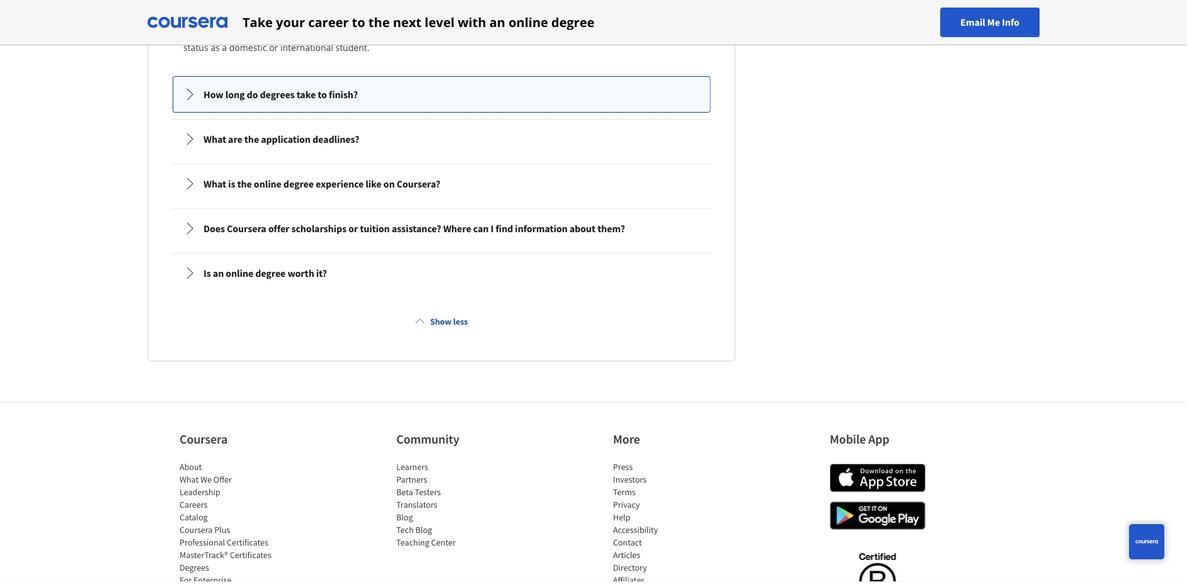Task type: vqa. For each thing, say whether or not it's contained in the screenshot.
Tuition & financing
no



Task type: describe. For each thing, give the bounding box(es) containing it.
0 horizontal spatial your
[[276, 14, 305, 31]]

coursera inside dropdown button
[[227, 222, 266, 235]]

next
[[393, 14, 422, 31]]

help link
[[613, 512, 630, 524]]

degrees link
[[180, 563, 209, 574]]

take your career to the next level with an online degree
[[243, 14, 595, 31]]

0 vertical spatial certificates
[[227, 538, 268, 549]]

what is the online degree experience like on coursera?
[[204, 178, 440, 190]]

where
[[443, 222, 471, 235]]

what are the application deadlines? button
[[173, 122, 710, 157]]

me
[[987, 16, 1000, 29]]

specific
[[483, 26, 513, 38]]

1 vertical spatial a
[[222, 41, 227, 53]]

can inside dropdown button
[[473, 222, 489, 235]]

yes,
[[183, 11, 200, 23]]

international
[[280, 41, 333, 53]]

0 vertical spatial blog
[[396, 512, 413, 524]]

careers
[[180, 500, 208, 511]]

coursera inside about what we offer leadership careers catalog coursera plus professional certificates mastertrack® certificates degrees
[[180, 525, 213, 536]]

reliable
[[270, 11, 301, 23]]

is an online degree worth it? button
[[173, 256, 710, 291]]

partners link
[[396, 474, 427, 486]]

does
[[204, 222, 225, 235]]

take
[[243, 14, 273, 31]]

degree left experience
[[283, 178, 314, 190]]

download on the app store image
[[830, 464, 926, 493]]

tuition
[[360, 222, 390, 235]]

the down do
[[244, 133, 259, 146]]

teaching
[[396, 538, 429, 549]]

world,
[[520, 11, 545, 23]]

show less button
[[410, 311, 473, 333]]

to inside dropdown button
[[318, 88, 327, 101]]

is inside dropdown button
[[228, 178, 235, 190]]

matter
[[402, 11, 430, 23]]

what is the online degree experience like on coursera? button
[[173, 166, 710, 202]]

list for more
[[613, 461, 720, 583]]

status
[[183, 41, 208, 53]]

press link
[[613, 462, 633, 473]]

translators
[[396, 500, 437, 511]]

center
[[431, 538, 456, 549]]

email me info button
[[940, 8, 1040, 37]]

professional
[[180, 538, 225, 549]]

it?
[[316, 267, 327, 280]]

catalog
[[180, 512, 208, 524]]

we
[[200, 474, 212, 486]]

coursera plus link
[[180, 525, 230, 536]]

on inside yes, all you need is a reliable internet connection. no matter where you are in the world, you can enroll in the degree programs that coursera's university partners offer, though there may be specific application requirements based on your status as a domestic or international student.
[[649, 26, 660, 38]]

blog link
[[396, 512, 413, 524]]

how
[[204, 88, 223, 101]]

terms
[[613, 487, 636, 498]]

privacy link
[[613, 500, 640, 511]]

no
[[388, 11, 400, 23]]

offer
[[268, 222, 289, 235]]

professional certificates link
[[180, 538, 268, 549]]

online inside what is the online degree experience like on coursera? dropdown button
[[254, 178, 282, 190]]

email
[[961, 16, 985, 29]]

privacy
[[613, 500, 640, 511]]

list for community
[[396, 461, 503, 549]]

show
[[430, 316, 452, 328]]

scholarships
[[291, 222, 347, 235]]

plus
[[214, 525, 230, 536]]

or inside dropdown button
[[348, 222, 358, 235]]

less
[[453, 316, 468, 328]]

about what we offer leadership careers catalog coursera plus professional certificates mastertrack® certificates degrees
[[180, 462, 271, 574]]

coursera's
[[245, 26, 288, 38]]

offer,
[[370, 26, 392, 38]]

them?
[[597, 222, 625, 235]]

3 you from the left
[[547, 11, 563, 23]]

application inside yes, all you need is a reliable internet connection. no matter where you are in the world, you can enroll in the degree programs that coursera's university partners offer, though there may be specific application requirements based on your status as a domestic or international student.
[[516, 26, 561, 38]]

mobile
[[830, 432, 866, 448]]

list for coursera
[[180, 461, 287, 583]]

student.
[[336, 41, 370, 53]]

press investors terms privacy help accessibility contact articles directory
[[613, 462, 658, 574]]

app
[[868, 432, 890, 448]]

contact link
[[613, 538, 642, 549]]

info
[[1002, 16, 1020, 29]]

based
[[622, 26, 647, 38]]

1 horizontal spatial an
[[489, 14, 505, 31]]

are inside dropdown button
[[228, 133, 242, 146]]

an inside is an online degree worth it? dropdown button
[[213, 267, 224, 280]]

investors link
[[613, 474, 647, 486]]

are inside yes, all you need is a reliable internet connection. no matter where you are in the world, you can enroll in the degree programs that coursera's university partners offer, though there may be specific application requirements based on your status as a domestic or international student.
[[478, 11, 492, 23]]

mastertrack® certificates link
[[180, 550, 271, 561]]

be
[[470, 26, 481, 38]]

directory
[[613, 563, 647, 574]]

how long do degrees take to finish? button
[[173, 77, 710, 112]]

1 vertical spatial certificates
[[230, 550, 271, 561]]

1 vertical spatial coursera
[[180, 432, 228, 448]]

the up specific
[[504, 11, 517, 23]]

internet
[[303, 11, 336, 23]]

the down what are the application deadlines?
[[237, 178, 252, 190]]

programs
[[183, 26, 223, 38]]

deadlines?
[[313, 133, 359, 146]]

offer
[[213, 474, 232, 486]]

experience
[[316, 178, 364, 190]]

about link
[[180, 462, 202, 473]]

the left next
[[369, 14, 390, 31]]

show less
[[430, 316, 468, 328]]

is an online degree worth it?
[[204, 267, 327, 280]]

what inside about what we offer leadership careers catalog coursera plus professional certificates mastertrack® certificates degrees
[[180, 474, 199, 486]]

degree inside yes, all you need is a reliable internet connection. no matter where you are in the world, you can enroll in the degree programs that coursera's university partners offer, though there may be specific application requirements based on your status as a domestic or international student.
[[634, 11, 662, 23]]

does coursera offer scholarships or tuition assistance? where can i find information about them?
[[204, 222, 625, 235]]

career
[[308, 14, 349, 31]]

leadership link
[[180, 487, 220, 498]]

accessibility link
[[613, 525, 658, 536]]



Task type: locate. For each thing, give the bounding box(es) containing it.
list item
[[180, 575, 287, 583], [613, 575, 720, 583]]

are
[[478, 11, 492, 23], [228, 133, 242, 146]]

1 list item from the left
[[180, 575, 287, 583]]

list item down mastertrack® certificates "link"
[[180, 575, 287, 583]]

information
[[515, 222, 568, 235]]

on
[[649, 26, 660, 38], [384, 178, 395, 190]]

0 vertical spatial or
[[269, 41, 278, 53]]

0 horizontal spatial a
[[222, 41, 227, 53]]

about
[[180, 462, 202, 473]]

on right like
[[384, 178, 395, 190]]

or down coursera's
[[269, 41, 278, 53]]

an
[[489, 14, 505, 31], [213, 267, 224, 280]]

online right be
[[509, 14, 548, 31]]

1 horizontal spatial your
[[662, 26, 681, 38]]

coursera down catalog
[[180, 525, 213, 536]]

degree
[[634, 11, 662, 23], [551, 14, 595, 31], [283, 178, 314, 190], [255, 267, 286, 280]]

an right is
[[213, 267, 224, 280]]

catalog link
[[180, 512, 208, 524]]

or
[[269, 41, 278, 53], [348, 222, 358, 235]]

are up be
[[478, 11, 492, 23]]

0 horizontal spatial to
[[318, 88, 327, 101]]

1 horizontal spatial in
[[608, 11, 615, 23]]

0 horizontal spatial you
[[214, 11, 229, 23]]

0 vertical spatial an
[[489, 14, 505, 31]]

2 list item from the left
[[613, 575, 720, 583]]

partners
[[332, 26, 368, 38]]

learners partners beta testers translators blog tech blog teaching center
[[396, 462, 456, 549]]

can left enroll
[[565, 11, 579, 23]]

certificates down professional certificates link
[[230, 550, 271, 561]]

0 vertical spatial application
[[516, 26, 561, 38]]

1 horizontal spatial are
[[478, 11, 492, 23]]

0 vertical spatial is
[[254, 11, 261, 23]]

connection.
[[338, 11, 386, 23]]

1 vertical spatial an
[[213, 267, 224, 280]]

you up be
[[461, 11, 476, 23]]

i
[[491, 222, 494, 235]]

2 in from the left
[[608, 11, 615, 23]]

you right all
[[214, 11, 229, 23]]

1 horizontal spatial blog
[[415, 525, 432, 536]]

1 vertical spatial to
[[318, 88, 327, 101]]

0 vertical spatial to
[[352, 14, 365, 31]]

2 vertical spatial what
[[180, 474, 199, 486]]

about
[[570, 222, 596, 235]]

all
[[202, 11, 211, 23]]

2 horizontal spatial you
[[547, 11, 563, 23]]

1 horizontal spatial is
[[254, 11, 261, 23]]

1 vertical spatial application
[[261, 133, 311, 146]]

online inside is an online degree worth it? dropdown button
[[226, 267, 253, 280]]

1 you from the left
[[214, 11, 229, 23]]

tech
[[396, 525, 414, 536]]

online up offer
[[254, 178, 282, 190]]

1 horizontal spatial a
[[263, 11, 268, 23]]

0 horizontal spatial is
[[228, 178, 235, 190]]

0 vertical spatial what
[[204, 133, 226, 146]]

domestic
[[229, 41, 267, 53]]

logo of certified b corporation image
[[852, 546, 903, 583]]

what up does
[[204, 178, 226, 190]]

coursera image
[[147, 12, 227, 32]]

blog up tech
[[396, 512, 413, 524]]

the up based
[[618, 11, 631, 23]]

there
[[426, 26, 448, 38]]

an right be
[[489, 14, 505, 31]]

1 horizontal spatial or
[[348, 222, 358, 235]]

do
[[247, 88, 258, 101]]

0 horizontal spatial list item
[[180, 575, 287, 583]]

or left "tuition"
[[348, 222, 358, 235]]

your inside yes, all you need is a reliable internet connection. no matter where you are in the world, you can enroll in the degree programs that coursera's university partners offer, though there may be specific application requirements based on your status as a domestic or international student.
[[662, 26, 681, 38]]

1 vertical spatial or
[[348, 222, 358, 235]]

what we offer link
[[180, 474, 232, 486]]

that
[[226, 26, 242, 38]]

degree left worth on the left of the page
[[255, 267, 286, 280]]

get it on google play image
[[830, 502, 926, 531]]

1 horizontal spatial you
[[461, 11, 476, 23]]

coursera up about link
[[180, 432, 228, 448]]

like
[[366, 178, 382, 190]]

a right as
[[222, 41, 227, 53]]

articles
[[613, 550, 640, 561]]

0 vertical spatial on
[[649, 26, 660, 38]]

in up specific
[[494, 11, 502, 23]]

list containing how long do degrees take to finish?
[[169, 0, 714, 296]]

on right based
[[649, 26, 660, 38]]

contact
[[613, 538, 642, 549]]

is inside yes, all you need is a reliable internet connection. no matter where you are in the world, you can enroll in the degree programs that coursera's university partners offer, though there may be specific application requirements based on your status as a domestic or international student.
[[254, 11, 261, 23]]

worth
[[288, 267, 314, 280]]

what down 'how'
[[204, 133, 226, 146]]

or inside yes, all you need is a reliable internet connection. no matter where you are in the world, you can enroll in the degree programs that coursera's university partners offer, though there may be specific application requirements based on your status as a domestic or international student.
[[269, 41, 278, 53]]

with
[[458, 14, 486, 31]]

1 horizontal spatial to
[[352, 14, 365, 31]]

assistance?
[[392, 222, 441, 235]]

blog up teaching center link
[[415, 525, 432, 536]]

though
[[394, 26, 424, 38]]

list containing about
[[180, 461, 287, 583]]

to right take
[[318, 88, 327, 101]]

1 vertical spatial online
[[254, 178, 282, 190]]

a up coursera's
[[263, 11, 268, 23]]

mastertrack®
[[180, 550, 228, 561]]

1 horizontal spatial list item
[[613, 575, 720, 583]]

what are the application deadlines?
[[204, 133, 359, 146]]

1 vertical spatial blog
[[415, 525, 432, 536]]

what
[[204, 133, 226, 146], [204, 178, 226, 190], [180, 474, 199, 486]]

application down world,
[[516, 26, 561, 38]]

0 horizontal spatial are
[[228, 133, 242, 146]]

application down 'how long do degrees take to finish?'
[[261, 133, 311, 146]]

1 vertical spatial are
[[228, 133, 242, 146]]

to
[[352, 14, 365, 31], [318, 88, 327, 101]]

directory link
[[613, 563, 647, 574]]

list item for coursera
[[180, 575, 287, 583]]

coursera?
[[397, 178, 440, 190]]

is
[[204, 267, 211, 280]]

online right is
[[226, 267, 253, 280]]

1 vertical spatial is
[[228, 178, 235, 190]]

degree up based
[[634, 11, 662, 23]]

what for what are the application deadlines?
[[204, 133, 226, 146]]

degrees
[[260, 88, 295, 101]]

mobile app
[[830, 432, 890, 448]]

finish?
[[329, 88, 358, 101]]

the
[[504, 11, 517, 23], [618, 11, 631, 23], [369, 14, 390, 31], [244, 133, 259, 146], [237, 178, 252, 190]]

1 horizontal spatial can
[[565, 11, 579, 23]]

blog
[[396, 512, 413, 524], [415, 525, 432, 536]]

list containing press
[[613, 461, 720, 583]]

enroll
[[582, 11, 606, 23]]

as
[[211, 41, 220, 53]]

0 horizontal spatial blog
[[396, 512, 413, 524]]

list item down directory
[[613, 575, 720, 583]]

list item for more
[[613, 575, 720, 583]]

terms link
[[613, 487, 636, 498]]

0 horizontal spatial application
[[261, 133, 311, 146]]

requirements
[[563, 26, 619, 38]]

in right enroll
[[608, 11, 615, 23]]

application inside dropdown button
[[261, 133, 311, 146]]

0 horizontal spatial or
[[269, 41, 278, 53]]

level
[[425, 14, 455, 31]]

careers link
[[180, 500, 208, 511]]

0 vertical spatial a
[[263, 11, 268, 23]]

your right based
[[662, 26, 681, 38]]

degree right world,
[[551, 14, 595, 31]]

can inside yes, all you need is a reliable internet connection. no matter where you are in the world, you can enroll in the degree programs that coursera's university partners offer, though there may be specific application requirements based on your status as a domestic or international student.
[[565, 11, 579, 23]]

0 vertical spatial coursera
[[227, 222, 266, 235]]

2 vertical spatial coursera
[[180, 525, 213, 536]]

translators link
[[396, 500, 437, 511]]

where
[[433, 11, 458, 23]]

can left i at the top of page
[[473, 222, 489, 235]]

1 horizontal spatial application
[[516, 26, 561, 38]]

0 horizontal spatial can
[[473, 222, 489, 235]]

does coursera offer scholarships or tuition assistance? where can i find information about them? button
[[173, 211, 710, 246]]

need
[[231, 11, 252, 23]]

0 vertical spatial are
[[478, 11, 492, 23]]

you right world,
[[547, 11, 563, 23]]

list containing learners
[[396, 461, 503, 549]]

1 vertical spatial what
[[204, 178, 226, 190]]

0 horizontal spatial on
[[384, 178, 395, 190]]

help
[[613, 512, 630, 524]]

1 in from the left
[[494, 11, 502, 23]]

0 vertical spatial online
[[509, 14, 548, 31]]

1 vertical spatial can
[[473, 222, 489, 235]]

teaching center link
[[396, 538, 456, 549]]

what down about link
[[180, 474, 199, 486]]

list
[[169, 0, 714, 296], [180, 461, 287, 583], [396, 461, 503, 549], [613, 461, 720, 583]]

your up international
[[276, 14, 305, 31]]

what for what is the online degree experience like on coursera?
[[204, 178, 226, 190]]

are down long
[[228, 133, 242, 146]]

email me info
[[961, 16, 1020, 29]]

0 horizontal spatial an
[[213, 267, 224, 280]]

coursera left offer
[[227, 222, 266, 235]]

2 you from the left
[[461, 11, 476, 23]]

0 vertical spatial can
[[565, 11, 579, 23]]

1 vertical spatial on
[[384, 178, 395, 190]]

accessibility
[[613, 525, 658, 536]]

beta testers link
[[396, 487, 441, 498]]

long
[[225, 88, 245, 101]]

partners
[[396, 474, 427, 486]]

on inside dropdown button
[[384, 178, 395, 190]]

find
[[496, 222, 513, 235]]

press
[[613, 462, 633, 473]]

1 horizontal spatial on
[[649, 26, 660, 38]]

learners link
[[396, 462, 428, 473]]

2 vertical spatial online
[[226, 267, 253, 280]]

to left offer,
[[352, 14, 365, 31]]

0 horizontal spatial in
[[494, 11, 502, 23]]

certificates up mastertrack® certificates "link"
[[227, 538, 268, 549]]



